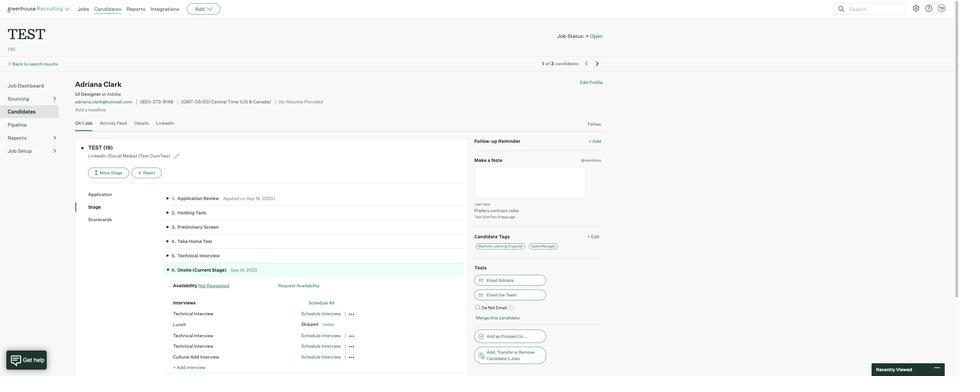 Task type: describe. For each thing, give the bounding box(es) containing it.
1 availability from the left
[[173, 283, 197, 288]]

back to search results link
[[12, 61, 58, 66]]

+ for + add interview
[[173, 365, 176, 370]]

jobs link
[[78, 6, 89, 12]]

job for job status:
[[558, 33, 567, 39]]

tags
[[499, 234, 510, 239]]

follow-
[[475, 138, 492, 144]]

0 horizontal spatial stage
[[88, 204, 101, 210]]

clark
[[104, 80, 122, 89]]

test link
[[8, 18, 45, 44]]

open
[[590, 33, 603, 39]]

activity feed
[[100, 120, 127, 126]]

1. application review applied on  sep 19, 2023 |
[[172, 196, 275, 201]]

adobe
[[107, 91, 121, 97]]

edit profile
[[580, 80, 603, 85]]

email the team
[[487, 292, 517, 297]]

scorecards link
[[88, 216, 164, 223]]

2 vertical spatial email
[[496, 305, 507, 310]]

merge this candidate link
[[476, 315, 520, 320]]

all
[[329, 300, 335, 305]]

feed
[[117, 120, 127, 126]]

results
[[44, 61, 58, 66]]

+ edit link
[[586, 232, 602, 241]]

make
[[475, 158, 487, 163]]

technical right 5.
[[178, 253, 199, 258]]

review
[[204, 196, 219, 201]]

technical down lunch
[[173, 333, 193, 338]]

add inside button
[[487, 334, 495, 339]]

3.
[[172, 224, 176, 230]]

job for job dashboard
[[8, 82, 17, 89]]

follow link
[[588, 121, 602, 127]]

interviews
[[173, 300, 196, 305]]

the
[[499, 292, 505, 297]]

2. holding tank
[[172, 210, 206, 215]]

1 schedule interview from the top
[[301, 311, 341, 316]]

skipped unskip
[[301, 321, 334, 327]]

1 technical interview from the top
[[173, 311, 213, 316]]

0 vertical spatial 19,
[[256, 196, 261, 201]]

transfer
[[497, 350, 514, 355]]

4 schedule interview from the top
[[301, 354, 341, 359]]

(current
[[193, 267, 211, 273]]

0 horizontal spatial reports
[[8, 135, 27, 141]]

td button
[[937, 3, 947, 13]]

schedule for 3rd schedule interview link from the bottom of the page
[[301, 333, 321, 338]]

resume
[[286, 99, 303, 105]]

reminder
[[499, 138, 521, 144]]

canada)
[[253, 99, 271, 105]]

recently viewed
[[877, 367, 913, 372]]

scorecards
[[88, 217, 112, 222]]

stage)
[[212, 267, 227, 273]]

schedule all
[[309, 300, 335, 305]]

add as prospect to ... button
[[475, 330, 547, 343]]

candidate
[[499, 315, 520, 320]]

(gmt-
[[181, 99, 195, 105]]

preliminary
[[178, 224, 203, 230]]

job setup
[[8, 148, 32, 154]]

media)
[[123, 153, 137, 158]]

activity
[[100, 120, 116, 126]]

9148
[[163, 99, 173, 105]]

1 schedule interview link from the top
[[301, 311, 341, 316]]

3
[[552, 61, 554, 66]]

(831)-
[[140, 99, 153, 105]]

add, transfer or remove candidate's jobs
[[487, 350, 535, 361]]

2 schedule interview from the top
[[301, 333, 341, 338]]

on 1 job link
[[75, 120, 93, 130]]

tools
[[475, 265, 487, 270]]

follow
[[588, 121, 602, 127]]

+ add interview
[[173, 365, 206, 370]]

prefers
[[475, 208, 490, 213]]

0 vertical spatial 2023
[[262, 196, 273, 201]]

0 horizontal spatial to
[[24, 61, 28, 66]]

as
[[496, 334, 501, 339]]

1 vertical spatial (19)
[[103, 144, 113, 151]]

0 vertical spatial candidates
[[94, 6, 121, 12]]

provided
[[304, 99, 323, 105]]

dashboard
[[18, 82, 44, 89]]

+ for + edit
[[588, 234, 591, 239]]

linkedin for linkedin (social media) (test dumtwo)
[[88, 153, 106, 158]]

0 vertical spatial reports link
[[127, 6, 146, 12]]

not for email
[[488, 305, 495, 310]]

1 horizontal spatial reports
[[127, 6, 146, 12]]

schedule for schedule all 'link'
[[309, 300, 328, 305]]

(831)-273-9148
[[140, 99, 173, 105]]

2 availability from the left
[[297, 283, 320, 288]]

stage inside button
[[111, 170, 122, 175]]

merge this candidate
[[476, 315, 520, 320]]

details
[[134, 120, 149, 126]]

0 horizontal spatial candidates link
[[8, 108, 56, 116]]

0 horizontal spatial edit
[[580, 80, 589, 85]]

status:
[[568, 33, 585, 39]]

last
[[475, 202, 482, 206]]

3 schedule interview link from the top
[[301, 343, 341, 349]]

a for make
[[488, 158, 491, 163]]

recently
[[877, 367, 896, 372]]

move stage
[[100, 170, 122, 175]]

screen
[[204, 224, 219, 230]]

adriana.clark@hotmail.com link
[[75, 99, 132, 105]]

2 technical interview from the top
[[173, 333, 213, 338]]

(test
[[138, 153, 149, 158]]

configure image
[[913, 4, 921, 12]]

engineer
[[509, 244, 523, 248]]

adriana clark ui designer at adobe
[[75, 80, 122, 97]]

job right 'on'
[[85, 120, 93, 126]]

(gmt-05:00) central time (us & canada)
[[181, 99, 271, 105]]

05:00)
[[195, 99, 210, 105]]

learning
[[493, 244, 508, 248]]

linkedin link
[[156, 120, 174, 130]]

email for email the team
[[487, 292, 498, 297]]

0 horizontal spatial application
[[88, 192, 112, 197]]

note:
[[483, 202, 491, 206]]

2 schedule interview link from the top
[[301, 333, 341, 338]]

sourcing
[[8, 96, 29, 102]]

edit profile link
[[580, 80, 603, 85]]



Task type: vqa. For each thing, say whether or not it's contained in the screenshot.
Sales Manager 'LINK'
yes



Task type: locate. For each thing, give the bounding box(es) containing it.
2.
[[172, 210, 176, 215]]

1 left of
[[543, 61, 544, 66]]

reports
[[127, 6, 146, 12], [8, 135, 27, 141]]

1 vertical spatial not
[[488, 305, 495, 310]]

td button
[[938, 4, 946, 12]]

this
[[491, 315, 498, 320]]

to right back
[[24, 61, 28, 66]]

no resume provided
[[279, 99, 323, 105]]

job left 'status:'
[[558, 33, 567, 39]]

technical interview down lunch
[[173, 333, 213, 338]]

email up email the team
[[487, 278, 498, 283]]

merge
[[476, 315, 490, 320]]

0 vertical spatial linkedin
[[156, 120, 174, 126]]

+ edit
[[588, 234, 600, 239]]

schedule for third schedule interview link from the top
[[301, 343, 321, 349]]

remove
[[519, 350, 535, 355]]

job for job setup
[[8, 148, 17, 154]]

1 horizontal spatial availability
[[297, 283, 320, 288]]

candidates down sourcing
[[8, 109, 36, 115]]

0 horizontal spatial a
[[85, 107, 87, 112]]

integrations link
[[151, 6, 179, 12]]

0 vertical spatial test
[[475, 215, 482, 219]]

test inside last note: prefers contract roles test dumtwo               9 days               ago
[[475, 215, 482, 219]]

1 vertical spatial adriana
[[499, 278, 514, 283]]

1 horizontal spatial test
[[475, 215, 482, 219]]

on
[[75, 120, 81, 126]]

home
[[189, 239, 202, 244]]

0 vertical spatial (19)
[[8, 47, 16, 52]]

2 vertical spatial technical interview
[[173, 343, 213, 349]]

cultural add interview
[[173, 354, 219, 359]]

availability down onsite
[[173, 283, 197, 288]]

19, right stage)
[[240, 267, 246, 273]]

Do Not Email checkbox
[[476, 305, 480, 309]]

0 horizontal spatial jobs
[[78, 6, 89, 12]]

test (19)
[[88, 144, 113, 151]]

candidates link
[[94, 6, 121, 12], [8, 108, 56, 116]]

1 vertical spatial candidates
[[8, 109, 36, 115]]

1 vertical spatial candidates link
[[8, 108, 56, 116]]

0 vertical spatial stage
[[111, 170, 122, 175]]

technical up cultural
[[173, 343, 193, 349]]

not for requested
[[198, 283, 206, 288]]

dumtwo
[[483, 215, 497, 219]]

1 horizontal spatial reports link
[[127, 6, 146, 12]]

up
[[492, 138, 498, 144]]

1 horizontal spatial 2023
[[262, 196, 273, 201]]

at
[[102, 91, 106, 97]]

sep right stage)
[[231, 267, 239, 273]]

1 horizontal spatial (19)
[[103, 144, 113, 151]]

test
[[475, 215, 482, 219], [203, 239, 212, 244]]

(19) up (social
[[103, 144, 113, 151]]

(us
[[240, 99, 248, 105]]

last note: prefers contract roles test dumtwo               9 days               ago
[[475, 202, 519, 219]]

not right do
[[488, 305, 495, 310]]

profile
[[590, 80, 603, 85]]

0 horizontal spatial 1
[[82, 120, 84, 126]]

0 horizontal spatial reports link
[[8, 134, 56, 142]]

0 vertical spatial adriana
[[75, 80, 102, 89]]

(19)
[[8, 47, 16, 52], [103, 144, 113, 151]]

candidates link right jobs link at the top of the page
[[94, 6, 121, 12]]

schedule interview link
[[301, 311, 341, 316], [301, 333, 341, 338], [301, 343, 341, 349], [301, 354, 341, 359]]

days
[[501, 215, 509, 219]]

reports link left integrations link
[[127, 6, 146, 12]]

0 horizontal spatial 2023
[[246, 267, 257, 273]]

1 horizontal spatial to
[[520, 334, 524, 339]]

0 vertical spatial a
[[85, 107, 87, 112]]

a for add
[[85, 107, 87, 112]]

note
[[492, 158, 503, 163]]

adriana up 'email the team' "button"
[[499, 278, 514, 283]]

3. preliminary screen
[[172, 224, 219, 230]]

1 horizontal spatial adriana
[[499, 278, 514, 283]]

email the team button
[[475, 289, 547, 300]]

stage up scorecards
[[88, 204, 101, 210]]

1 vertical spatial 2023
[[246, 267, 257, 273]]

1 horizontal spatial application
[[178, 196, 203, 201]]

3 schedule interview from the top
[[301, 343, 341, 349]]

td
[[940, 6, 945, 10]]

0 horizontal spatial sep
[[231, 267, 239, 273]]

email left the
[[487, 292, 498, 297]]

adriana inside button
[[499, 278, 514, 283]]

linkedin (social media) (test dumtwo)
[[88, 153, 171, 158]]

job dashboard
[[8, 82, 44, 89]]

team
[[506, 292, 517, 297]]

email for email adriana
[[487, 278, 498, 283]]

0 vertical spatial candidates link
[[94, 6, 121, 12]]

technical interview
[[173, 311, 213, 316], [173, 333, 213, 338], [173, 343, 213, 349]]

1 vertical spatial stage
[[88, 204, 101, 210]]

sep 19, 2023
[[231, 267, 257, 273]]

0 horizontal spatial test
[[203, 239, 212, 244]]

1 vertical spatial edit
[[592, 234, 600, 239]]

0 vertical spatial reports
[[127, 6, 146, 12]]

1 horizontal spatial candidates
[[94, 6, 121, 12]]

1 vertical spatial sep
[[231, 267, 239, 273]]

roles
[[509, 208, 519, 213]]

test down greenhouse recruiting image
[[8, 24, 45, 43]]

(social
[[107, 153, 122, 158]]

application up 2. holding tank
[[178, 196, 203, 201]]

|
[[274, 196, 275, 201]]

0 horizontal spatial linkedin
[[88, 153, 106, 158]]

manager
[[541, 244, 556, 248]]

move stage button
[[88, 168, 129, 178]]

application down move on the left top of page
[[88, 192, 112, 197]]

reports link
[[127, 6, 146, 12], [8, 134, 56, 142]]

0 horizontal spatial adriana
[[75, 80, 102, 89]]

4 schedule interview link from the top
[[301, 354, 341, 359]]

0 vertical spatial edit
[[580, 80, 589, 85]]

a
[[85, 107, 87, 112], [488, 158, 491, 163]]

add inside popup button
[[195, 6, 205, 12]]

0 vertical spatial email
[[487, 278, 498, 283]]

sourcing link
[[8, 95, 56, 102]]

add a headline
[[75, 107, 106, 112]]

1 vertical spatial a
[[488, 158, 491, 163]]

to inside button
[[520, 334, 524, 339]]

1 horizontal spatial sep
[[247, 196, 255, 201]]

1 horizontal spatial linkedin
[[156, 120, 174, 126]]

test for test
[[8, 24, 45, 43]]

273-
[[153, 99, 163, 105]]

test for test (19)
[[88, 144, 102, 151]]

jobs
[[78, 6, 89, 12], [511, 356, 521, 361]]

1 vertical spatial reports link
[[8, 134, 56, 142]]

1 horizontal spatial not
[[488, 305, 495, 310]]

to
[[24, 61, 28, 66], [520, 334, 524, 339]]

0 vertical spatial 1
[[543, 61, 544, 66]]

greenhouse recruiting image
[[8, 5, 65, 13]]

test right the "home"
[[203, 239, 212, 244]]

central
[[211, 99, 227, 105]]

1 vertical spatial technical interview
[[173, 333, 213, 338]]

a left headline
[[85, 107, 87, 112]]

5.
[[172, 253, 176, 258]]

follow-up reminder
[[475, 138, 521, 144]]

adriana.clark@hotmail.com
[[75, 99, 132, 105]]

1 vertical spatial email
[[487, 292, 498, 297]]

schedule for 4th schedule interview link from the top of the page
[[301, 354, 321, 359]]

None text field
[[475, 167, 586, 198]]

time
[[228, 99, 239, 105]]

not down the (current
[[198, 283, 206, 288]]

3 technical interview from the top
[[173, 343, 213, 349]]

email inside "button"
[[487, 292, 498, 297]]

candidates
[[556, 61, 579, 66]]

machine
[[479, 244, 493, 248]]

move
[[100, 170, 110, 175]]

0 vertical spatial sep
[[247, 196, 255, 201]]

job setup link
[[8, 147, 56, 155]]

1 horizontal spatial 19,
[[256, 196, 261, 201]]

candidate
[[475, 234, 498, 239]]

reports left integrations link
[[127, 6, 146, 12]]

1 vertical spatial 19,
[[240, 267, 246, 273]]

linkedin down test (19)
[[88, 153, 106, 158]]

job left 'setup'
[[8, 148, 17, 154]]

back
[[12, 61, 23, 66]]

candidates right jobs link at the top of the page
[[94, 6, 121, 12]]

email inside button
[[487, 278, 498, 283]]

1 of 3 candidates
[[543, 61, 579, 66]]

reports link up job setup link
[[8, 134, 56, 142]]

take
[[178, 239, 188, 244]]

email adriana button
[[475, 275, 547, 286]]

1 vertical spatial to
[[520, 334, 524, 339]]

19, right on
[[256, 196, 261, 201]]

1 vertical spatial linkedin
[[88, 153, 106, 158]]

reports down pipeline in the left top of the page
[[8, 135, 27, 141]]

viewed
[[897, 367, 913, 372]]

adriana inside adriana clark ui designer at adobe
[[75, 80, 102, 89]]

0 vertical spatial not
[[198, 283, 206, 288]]

stage right move on the left top of page
[[111, 170, 122, 175]]

(19) up back
[[8, 47, 16, 52]]

candidates link up pipeline "link" at the left top of page
[[8, 108, 56, 116]]

1 horizontal spatial stage
[[111, 170, 122, 175]]

1 horizontal spatial edit
[[592, 234, 600, 239]]

2 vertical spatial +
[[173, 365, 176, 370]]

headline
[[88, 107, 106, 112]]

0 horizontal spatial candidates
[[8, 109, 36, 115]]

0 vertical spatial test
[[8, 24, 45, 43]]

6. onsite (current stage)
[[172, 267, 227, 273]]

0 vertical spatial to
[[24, 61, 28, 66]]

0 horizontal spatial not
[[198, 283, 206, 288]]

0 vertical spatial technical interview
[[173, 311, 213, 316]]

0 horizontal spatial availability
[[173, 283, 197, 288]]

Search text field
[[848, 4, 900, 14]]

jobs inside add, transfer or remove candidate's jobs
[[511, 356, 521, 361]]

technical down interviews
[[173, 311, 193, 316]]

search
[[29, 61, 43, 66]]

&
[[249, 99, 252, 105]]

technical interview down interviews
[[173, 311, 213, 316]]

0 horizontal spatial test
[[8, 24, 45, 43]]

a left note
[[488, 158, 491, 163]]

do
[[482, 305, 488, 310]]

0 horizontal spatial (19)
[[8, 47, 16, 52]]

test down on 1 job link on the top left of the page
[[88, 144, 102, 151]]

0 vertical spatial jobs
[[78, 6, 89, 12]]

cultural
[[173, 354, 190, 359]]

1 horizontal spatial jobs
[[511, 356, 521, 361]]

+ add link
[[589, 138, 602, 144]]

adriana up the designer
[[75, 80, 102, 89]]

0 horizontal spatial 19,
[[240, 267, 246, 273]]

1 vertical spatial reports
[[8, 135, 27, 141]]

1 vertical spatial 1
[[82, 120, 84, 126]]

1 horizontal spatial candidates link
[[94, 6, 121, 12]]

1 vertical spatial +
[[588, 234, 591, 239]]

machine learning engineer
[[479, 244, 523, 248]]

1 horizontal spatial 1
[[543, 61, 544, 66]]

0 vertical spatial +
[[589, 138, 592, 144]]

details link
[[134, 120, 149, 130]]

technical interview up cultural add interview
[[173, 343, 213, 349]]

email up merge this candidate
[[496, 305, 507, 310]]

sep right on
[[247, 196, 255, 201]]

6.
[[172, 267, 176, 273]]

9
[[498, 215, 500, 219]]

1 vertical spatial test
[[203, 239, 212, 244]]

1 horizontal spatial a
[[488, 158, 491, 163]]

candidate's
[[487, 356, 510, 361]]

linkedin down 9148
[[156, 120, 174, 126]]

+ for + add
[[589, 138, 592, 144]]

1 vertical spatial test
[[88, 144, 102, 151]]

activity feed link
[[100, 120, 127, 130]]

availability right request
[[297, 283, 320, 288]]

1 vertical spatial jobs
[[511, 356, 521, 361]]

schedule for 4th schedule interview link from the bottom
[[301, 311, 321, 316]]

1 right 'on'
[[82, 120, 84, 126]]

skipped
[[301, 321, 319, 327]]

+ add interview link
[[173, 365, 206, 370]]

test down prefers
[[475, 215, 482, 219]]

onsite
[[178, 267, 192, 273]]

to left ... at the right of page
[[520, 334, 524, 339]]

job up sourcing
[[8, 82, 17, 89]]

linkedin for linkedin link at the left top of the page
[[156, 120, 174, 126]]

4.
[[172, 239, 176, 244]]

1 horizontal spatial test
[[88, 144, 102, 151]]

tank
[[196, 210, 206, 215]]



